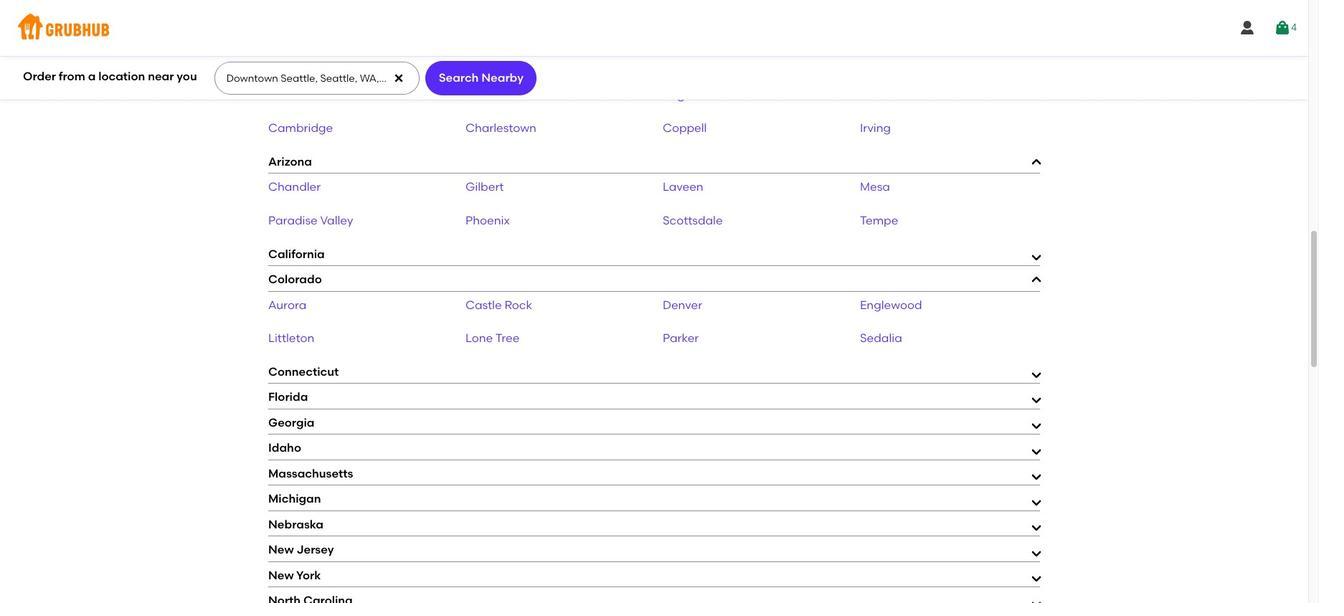 Task type: describe. For each thing, give the bounding box(es) containing it.
svg image
[[1239, 19, 1257, 37]]

georgia
[[268, 416, 315, 430]]

brighton link
[[663, 88, 711, 102]]

aurora link
[[268, 298, 307, 312]]

order
[[23, 69, 56, 83]]

nebraska
[[268, 518, 324, 532]]

sedalia link
[[861, 332, 903, 345]]

search nearby
[[439, 71, 524, 85]]

tempe
[[861, 214, 899, 228]]

phoenix link
[[466, 214, 510, 228]]

parker link
[[663, 332, 699, 345]]

littleton link
[[268, 332, 315, 345]]

castle rock link
[[466, 298, 532, 312]]

sedalia
[[861, 332, 903, 345]]

brookline link
[[861, 88, 912, 102]]

you
[[177, 69, 197, 83]]

new for new jersey
[[268, 544, 294, 557]]

littleton
[[268, 332, 315, 345]]

brookline
[[861, 88, 912, 102]]

carrollton link
[[861, 55, 917, 68]]

svg image inside 4 button
[[1275, 19, 1292, 37]]

lone tree
[[466, 332, 520, 345]]

lone
[[466, 332, 493, 345]]

a
[[88, 69, 96, 83]]

boston link
[[466, 88, 504, 102]]

cambridge
[[268, 122, 333, 135]]

valley
[[320, 214, 353, 228]]

gilbert link
[[466, 180, 504, 194]]

rock
[[505, 298, 532, 312]]

carrollton
[[861, 55, 917, 68]]

scottsdale link
[[663, 214, 723, 228]]

search
[[439, 71, 479, 85]]

michigan
[[268, 493, 321, 506]]

new jersey
[[268, 544, 334, 557]]

mesa link
[[861, 180, 891, 194]]

brighton
[[663, 88, 711, 102]]

bellaire
[[663, 55, 705, 68]]

charlestown link
[[466, 122, 537, 135]]

denver link
[[663, 298, 703, 312]]

lone tree link
[[466, 332, 520, 345]]

coppell
[[663, 122, 707, 135]]

englewood link
[[861, 298, 923, 312]]

scottsdale
[[663, 214, 723, 228]]

massachusetts
[[268, 467, 353, 481]]

chandler link
[[268, 180, 321, 194]]

laveen link
[[663, 180, 704, 194]]

dallas link
[[466, 55, 500, 68]]

new for new york
[[268, 569, 294, 583]]

Search Address search field
[[214, 62, 419, 94]]

1 vertical spatial svg image
[[394, 72, 405, 84]]

coppell link
[[663, 122, 707, 135]]

bellaire link
[[663, 55, 705, 68]]

houston link
[[268, 55, 315, 68]]

york
[[296, 569, 321, 583]]



Task type: vqa. For each thing, say whether or not it's contained in the screenshot.
Scottsdale link
yes



Task type: locate. For each thing, give the bounding box(es) containing it.
tempe link
[[861, 214, 899, 228]]

allston
[[268, 88, 306, 102]]

florida
[[268, 391, 308, 404]]

2 new from the top
[[268, 569, 294, 583]]

from
[[59, 69, 85, 83]]

houston
[[268, 55, 315, 68]]

main navigation navigation
[[0, 0, 1309, 56]]

idaho
[[268, 442, 301, 455]]

1 horizontal spatial svg image
[[1275, 19, 1292, 37]]

phoenix
[[466, 214, 510, 228]]

tree
[[496, 332, 520, 345]]

new left york
[[268, 569, 294, 583]]

new york
[[268, 569, 321, 583]]

cambridge link
[[268, 122, 333, 135]]

aurora
[[268, 298, 307, 312]]

charlestown
[[466, 122, 537, 135]]

1 vertical spatial new
[[268, 569, 294, 583]]

castle rock
[[466, 298, 532, 312]]

parker
[[663, 332, 699, 345]]

arizona
[[268, 155, 312, 169]]

svg image left search
[[394, 72, 405, 84]]

0 vertical spatial svg image
[[1275, 19, 1292, 37]]

search nearby button
[[426, 61, 537, 95]]

jersey
[[297, 544, 334, 557]]

irving link
[[861, 122, 891, 135]]

nearby
[[482, 71, 524, 85]]

4 button
[[1275, 15, 1298, 41]]

0 horizontal spatial svg image
[[394, 72, 405, 84]]

new up the new york
[[268, 544, 294, 557]]

california
[[268, 247, 325, 261]]

svg image
[[1275, 19, 1292, 37], [394, 72, 405, 84]]

irving
[[861, 122, 891, 135]]

paradise valley
[[268, 214, 353, 228]]

4
[[1292, 21, 1298, 34]]

0 vertical spatial new
[[268, 544, 294, 557]]

tab
[[268, 29, 1041, 48]]

chandler
[[268, 180, 321, 194]]

order from a location near you
[[23, 69, 197, 83]]

svg image right svg icon
[[1275, 19, 1292, 37]]

paradise
[[268, 214, 318, 228]]

boston
[[466, 88, 504, 102]]

1 new from the top
[[268, 544, 294, 557]]

laveen
[[663, 180, 704, 194]]

new
[[268, 544, 294, 557], [268, 569, 294, 583]]

allston link
[[268, 88, 306, 102]]

colorado
[[268, 273, 322, 286]]

mesa
[[861, 180, 891, 194]]

englewood
[[861, 298, 923, 312]]

dallas
[[466, 55, 500, 68]]

connecticut
[[268, 365, 339, 379]]

castle
[[466, 298, 502, 312]]

near
[[148, 69, 174, 83]]

location
[[98, 69, 145, 83]]

denver
[[663, 298, 703, 312]]

gilbert
[[466, 180, 504, 194]]

paradise valley link
[[268, 214, 353, 228]]



